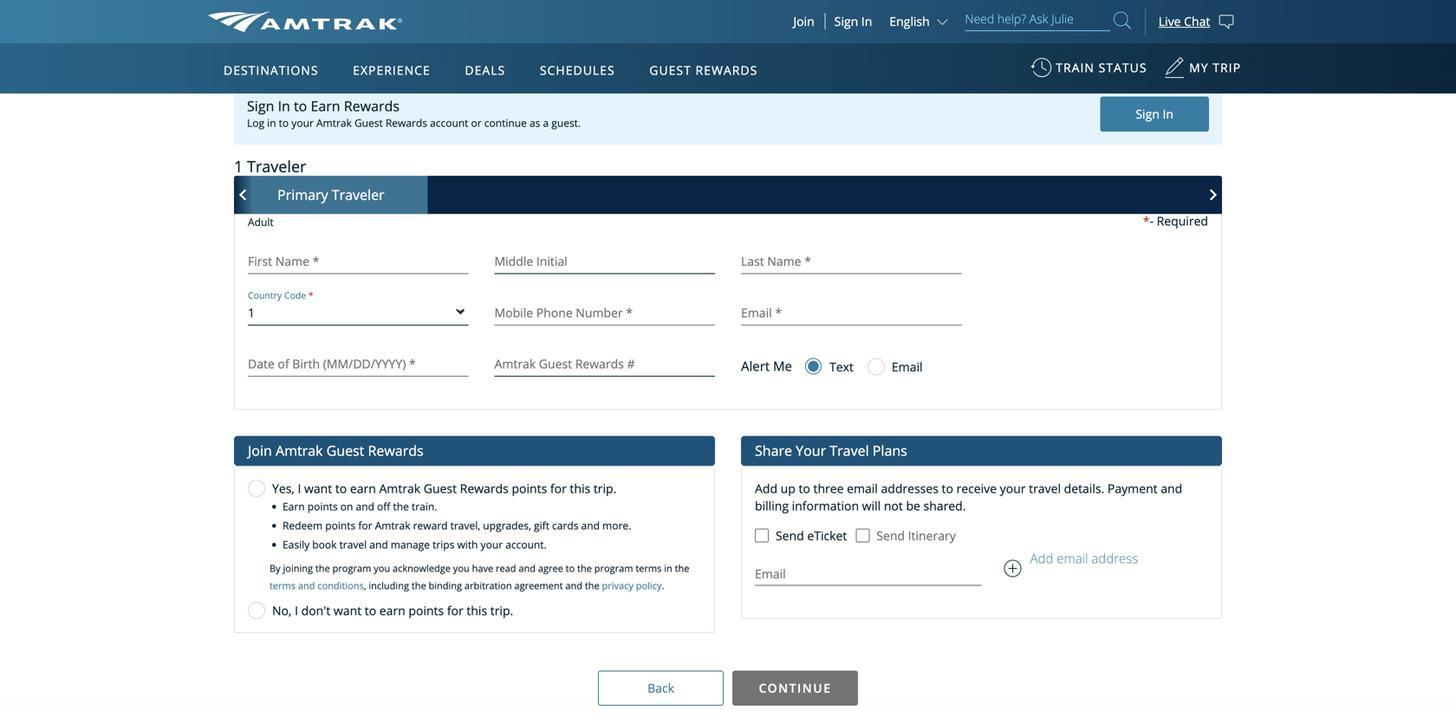 Task type: locate. For each thing, give the bounding box(es) containing it.
earn
[[311, 97, 340, 115], [283, 500, 305, 514]]

to
[[294, 97, 307, 115], [279, 116, 289, 130], [335, 481, 347, 497], [799, 481, 811, 497], [942, 481, 954, 497], [566, 562, 575, 575], [365, 603, 376, 620]]

shared.
[[924, 498, 966, 515]]

or
[[471, 116, 482, 130]]

0 vertical spatial earn
[[311, 97, 340, 115]]

sign inside sign in element
[[1136, 106, 1160, 122]]

train.
[[412, 500, 437, 514]]

amtrak up primary traveler
[[316, 116, 352, 130]]

addresses
[[881, 481, 939, 497]]

1 vertical spatial i
[[295, 603, 298, 620]]

option group
[[248, 480, 723, 624]]

this up cards
[[570, 481, 591, 497]]

1 horizontal spatial 1
[[248, 305, 255, 321]]

for up cards
[[550, 481, 567, 497]]

2 you from the left
[[453, 562, 470, 575]]

0 vertical spatial 1
[[234, 156, 243, 177]]

as left they
[[301, 19, 314, 36]]

join amtrak guest rewards
[[248, 442, 424, 461]]

yes,
[[272, 481, 295, 497]]

0 horizontal spatial earn
[[350, 481, 376, 497]]

email
[[847, 481, 878, 497], [1057, 550, 1088, 568]]

add for add email address
[[1030, 550, 1054, 568]]

i for yes,
[[298, 481, 301, 497]]

i right yes,
[[298, 481, 301, 497]]

1 vertical spatial on
[[341, 500, 353, 514]]

will
[[862, 498, 881, 515]]

i right no,
[[295, 603, 298, 620]]

deals
[[465, 62, 506, 78]]

add up to three email addresses to receive your travel details. payment and billing information will not be shared.
[[755, 481, 1183, 515]]

1 horizontal spatial travel
[[1029, 481, 1061, 497]]

for for amtrak
[[358, 519, 372, 533]]

1
[[234, 156, 243, 177], [248, 305, 255, 321]]

traveler right primary
[[332, 185, 385, 204]]

add left names
[[234, 19, 257, 36]]

travel
[[830, 442, 869, 461]]

0 vertical spatial for
[[550, 481, 567, 497]]

add for add names as they appear on traveler's government-issued photo id.
[[234, 19, 257, 36]]

travel
[[1029, 481, 1061, 497], [339, 538, 367, 552]]

points up the "redeem"
[[308, 500, 338, 514]]

continue
[[484, 116, 527, 130]]

english button
[[890, 13, 952, 29]]

rewards
[[696, 62, 758, 78], [344, 97, 400, 115], [386, 116, 427, 130], [368, 442, 424, 461], [460, 481, 509, 497]]

send for send itinerary
[[877, 528, 905, 545]]

1 horizontal spatial join
[[794, 13, 815, 29]]

guest inside option group
[[424, 481, 457, 497]]

sign in for 'sign in' 'button'
[[835, 13, 872, 29]]

traveler
[[247, 156, 306, 177], [332, 185, 385, 204]]

alert me
[[741, 358, 792, 375]]

in for 'sign in' 'button'
[[862, 13, 872, 29]]

primary traveler button
[[234, 176, 428, 214]]

- required
[[1150, 213, 1209, 229]]

1 horizontal spatial this
[[570, 481, 591, 497]]

in down destinations 'popup button'
[[278, 97, 290, 115]]

0 vertical spatial email
[[847, 481, 878, 497]]

join for join amtrak guest rewards
[[248, 442, 272, 461]]

and left manage
[[370, 538, 388, 552]]

by
[[270, 562, 281, 575]]

your right receive
[[1000, 481, 1026, 497]]

None field
[[248, 356, 469, 372]]

amtrak down off
[[375, 519, 411, 533]]

in down my trip popup button
[[1163, 106, 1174, 122]]

for up ,
[[358, 519, 372, 533]]

1 send from the left
[[776, 528, 804, 545]]

0 horizontal spatial for
[[358, 519, 372, 533]]

in left english
[[862, 13, 872, 29]]

guest
[[650, 62, 692, 78], [355, 116, 383, 130], [327, 442, 364, 461], [424, 481, 457, 497]]

amtrak up yes,
[[276, 442, 323, 461]]

1 vertical spatial earn
[[380, 603, 406, 620]]

add for add up to three email addresses to receive your travel details. payment and billing information will not be shared.
[[755, 481, 778, 497]]

in right log
[[267, 116, 276, 130]]

0 horizontal spatial earn
[[283, 500, 305, 514]]

email inside "add email address" button
[[1057, 550, 1088, 568]]

add names as they appear on traveler's government-issued photo id.
[[234, 19, 626, 36]]

travel left details.
[[1029, 481, 1061, 497]]

0 horizontal spatial traveler
[[247, 156, 306, 177]]

points
[[512, 481, 547, 497], [308, 500, 338, 514], [325, 519, 356, 533], [409, 603, 444, 620]]

1 vertical spatial add
[[755, 481, 778, 497]]

for inside earn points on and off the train. redeem points for amtrak reward travel, upgrades, gift cards and more. easily book travel and manage trips with your account.
[[358, 519, 372, 533]]

1 horizontal spatial earn
[[380, 603, 406, 620]]

on left off
[[341, 500, 353, 514]]

guest rewards button
[[643, 46, 765, 95]]

want right yes,
[[304, 481, 332, 497]]

banner containing join
[[0, 0, 1457, 400]]

0 horizontal spatial 1
[[234, 156, 243, 177]]

0 horizontal spatial add
[[234, 19, 257, 36]]

1 vertical spatial traveler
[[332, 185, 385, 204]]

email up the will
[[847, 481, 878, 497]]

1 vertical spatial earn
[[283, 500, 305, 514]]

not
[[884, 498, 903, 515]]

0 horizontal spatial program
[[333, 562, 371, 575]]

for down the binding at left
[[447, 603, 464, 620]]

points down the binding at left
[[409, 603, 444, 620]]

2 vertical spatial add
[[1030, 550, 1054, 568]]

upgrades,
[[483, 519, 531, 533]]

1 for 1
[[248, 305, 255, 321]]

0 vertical spatial as
[[301, 19, 314, 36]]

0 horizontal spatial on
[[341, 500, 353, 514]]

on right the appear
[[388, 19, 403, 36]]

0 vertical spatial terms
[[636, 562, 662, 575]]

0 vertical spatial travel
[[1029, 481, 1061, 497]]

1 vertical spatial as
[[530, 116, 540, 130]]

your right log
[[292, 116, 314, 130]]

trip
[[1213, 59, 1242, 76]]

rewards inside option group
[[460, 481, 509, 497]]

points up book
[[325, 519, 356, 533]]

banner
[[0, 0, 1457, 400]]

earn down destinations 'popup button'
[[311, 97, 340, 115]]

guest inside popup button
[[650, 62, 692, 78]]

travel inside earn points on and off the train. redeem points for amtrak reward travel, upgrades, gift cards and more. easily book travel and manage trips with your account.
[[339, 538, 367, 552]]

your inside add up to three email addresses to receive your travel details. payment and billing information will not be shared.
[[1000, 481, 1026, 497]]

earn down the join amtrak guest rewards
[[350, 481, 376, 497]]

-
[[1150, 213, 1154, 229]]

to up shared.
[[942, 481, 954, 497]]

want down conditions
[[334, 603, 362, 620]]

sign up log
[[247, 97, 274, 115]]

up
[[781, 481, 796, 497]]

1 horizontal spatial sign
[[835, 13, 858, 29]]

1 vertical spatial your
[[1000, 481, 1026, 497]]

sign in down status
[[1136, 106, 1174, 122]]

earn inside earn points on and off the train. redeem points for amtrak reward travel, upgrades, gift cards and more. easily book travel and manage trips with your account.
[[283, 500, 305, 514]]

trip.
[[594, 481, 617, 497], [491, 603, 513, 620]]

sign in for sign in element
[[1136, 106, 1174, 122]]

main content containing 1
[[0, 0, 1457, 711]]

your right the with
[[481, 538, 503, 552]]

2 vertical spatial for
[[447, 603, 464, 620]]

sign in
[[835, 13, 872, 29], [1136, 106, 1174, 122]]

0 vertical spatial add
[[234, 19, 257, 36]]

0 vertical spatial earn
[[350, 481, 376, 497]]

travel inside add up to three email addresses to receive your travel details. payment and billing information will not be shared.
[[1029, 481, 1061, 497]]

0 horizontal spatial travel
[[339, 538, 367, 552]]

0 horizontal spatial in
[[278, 97, 290, 115]]

add up billing
[[755, 481, 778, 497]]

2 horizontal spatial for
[[550, 481, 567, 497]]

None email field
[[742, 566, 982, 581]]

0 vertical spatial traveler
[[247, 156, 306, 177]]

main content
[[0, 0, 1457, 711]]

trip. up more.
[[594, 481, 617, 497]]

1 horizontal spatial send
[[877, 528, 905, 545]]

add inside add up to three email addresses to receive your travel details. payment and billing information will not be shared.
[[755, 481, 778, 497]]

1 vertical spatial in
[[664, 562, 673, 575]]

Amtrak Guest Rewards Number field
[[495, 356, 715, 372]]

my trip button
[[1165, 51, 1242, 94]]

earn down yes,
[[283, 500, 305, 514]]

join inside 'banner'
[[794, 13, 815, 29]]

option group containing yes, i want to earn amtrak guest rewards points for this trip.
[[248, 480, 723, 624]]

1 for 1 traveler
[[234, 156, 243, 177]]

reward
[[413, 519, 448, 533]]

names
[[260, 19, 298, 36]]

Please enter your search item search field
[[965, 9, 1111, 31]]

0 vertical spatial i
[[298, 481, 301, 497]]

earn inside sign in to earn rewards log in to your amtrak guest rewards account or continue as a guest.
[[311, 97, 340, 115]]

with
[[457, 538, 478, 552]]

1 vertical spatial trip.
[[491, 603, 513, 620]]

0 horizontal spatial want
[[304, 481, 332, 497]]

chat
[[1184, 13, 1211, 29]]

2 horizontal spatial add
[[1030, 550, 1054, 568]]

0 vertical spatial this
[[570, 481, 591, 497]]

1 horizontal spatial trip.
[[594, 481, 617, 497]]

1 horizontal spatial on
[[388, 19, 403, 36]]

0 horizontal spatial this
[[467, 603, 487, 620]]

points up the gift
[[512, 481, 547, 497]]

sign in right join button at right top
[[835, 13, 872, 29]]

program
[[333, 562, 371, 575], [595, 562, 633, 575]]

add left address
[[1030, 550, 1054, 568]]

your for rewards
[[292, 116, 314, 130]]

0 horizontal spatial sign in
[[835, 13, 872, 29]]

for for this
[[550, 481, 567, 497]]

alert
[[741, 358, 770, 375]]

send down not
[[877, 528, 905, 545]]

1 vertical spatial 1
[[248, 305, 255, 321]]

2 vertical spatial your
[[481, 538, 503, 552]]

add email address button
[[991, 550, 1144, 588]]

and left off
[[356, 500, 374, 514]]

1 field
[[248, 305, 469, 321]]

1 inside primary traveler tab panel
[[248, 305, 255, 321]]

live chat button
[[1145, 0, 1248, 43]]

binding
[[429, 580, 462, 593]]

amtrak inside earn points on and off the train. redeem points for amtrak reward travel, upgrades, gift cards and more. easily book travel and manage trips with your account.
[[375, 519, 411, 533]]

1 vertical spatial email
[[1057, 550, 1088, 568]]

continue button
[[733, 672, 858, 707]]

as left the a
[[530, 116, 540, 130]]

1 horizontal spatial add
[[755, 481, 778, 497]]

1 horizontal spatial you
[[453, 562, 470, 575]]

you up including
[[374, 562, 390, 575]]

sign down status
[[1136, 106, 1160, 122]]

0 horizontal spatial send
[[776, 528, 804, 545]]

Mobile Phone Number telephone field
[[495, 305, 715, 321]]

no, i don't want to earn points for this trip.
[[272, 603, 513, 620]]

0 horizontal spatial in
[[267, 116, 276, 130]]

your inside sign in to earn rewards log in to your amtrak guest rewards account or continue as a guest.
[[292, 116, 314, 130]]

regions map image
[[273, 145, 689, 387]]

you
[[374, 562, 390, 575], [453, 562, 470, 575]]

destinations button
[[217, 46, 326, 95]]

add email address
[[1030, 550, 1139, 568]]

0 vertical spatial sign in
[[835, 13, 872, 29]]

traveler for primary traveler
[[332, 185, 385, 204]]

1 horizontal spatial traveler
[[332, 185, 385, 204]]

join for join
[[794, 13, 815, 29]]

in
[[267, 116, 276, 130], [664, 562, 673, 575]]

0 vertical spatial your
[[292, 116, 314, 130]]

program up conditions
[[333, 562, 371, 575]]

add inside button
[[1030, 550, 1054, 568]]

in inside sign in to earn rewards log in to your amtrak guest rewards account or continue as a guest.
[[267, 116, 276, 130]]

1 vertical spatial sign in
[[1136, 106, 1174, 122]]

your inside earn points on and off the train. redeem points for amtrak reward travel, upgrades, gift cards and more. easily book travel and manage trips with your account.
[[481, 538, 503, 552]]

1 horizontal spatial your
[[481, 538, 503, 552]]

1 vertical spatial for
[[358, 519, 372, 533]]

your
[[292, 116, 314, 130], [1000, 481, 1026, 497], [481, 538, 503, 552]]

1 horizontal spatial earn
[[311, 97, 340, 115]]

english
[[890, 13, 930, 29]]

0 horizontal spatial as
[[301, 19, 314, 36]]

2 horizontal spatial your
[[1000, 481, 1026, 497]]

1 horizontal spatial sign in
[[1136, 106, 1174, 122]]

1 vertical spatial travel
[[339, 538, 367, 552]]

0 horizontal spatial join
[[248, 442, 272, 461]]

terms up the policy
[[636, 562, 662, 575]]

in inside by joining the program you acknowledge you have read and agree to the program terms in the terms and conditions , including the binding arbitration agreement  and the privacy policy .
[[664, 562, 673, 575]]

to inside by joining the program you acknowledge you have read and agree to the program terms in the terms and conditions , including the binding arbitration agreement  and the privacy policy .
[[566, 562, 575, 575]]

they
[[317, 19, 341, 36]]

,
[[364, 580, 366, 593]]

to right agree
[[566, 562, 575, 575]]

your for email
[[1000, 481, 1026, 497]]

in up .
[[664, 562, 673, 575]]

1 horizontal spatial program
[[595, 562, 633, 575]]

earn down including
[[380, 603, 406, 620]]

1 horizontal spatial in
[[664, 562, 673, 575]]

join button
[[783, 13, 826, 29]]

billing
[[755, 498, 789, 515]]

0 vertical spatial in
[[267, 116, 276, 130]]

the inside earn points on and off the train. redeem points for amtrak reward travel, upgrades, gift cards and more. easily book travel and manage trips with your account.
[[393, 500, 409, 514]]

application
[[273, 145, 689, 387]]

status
[[1099, 59, 1147, 76]]

0 horizontal spatial terms
[[270, 580, 296, 593]]

in
[[862, 13, 872, 29], [278, 97, 290, 115], [1163, 106, 1174, 122]]

trip. down arbitration
[[491, 603, 513, 620]]

join
[[794, 13, 815, 29], [248, 442, 272, 461]]

0 horizontal spatial your
[[292, 116, 314, 130]]

you left the have
[[453, 562, 470, 575]]

back
[[648, 681, 674, 697]]

1 horizontal spatial in
[[862, 13, 872, 29]]

redeem
[[283, 519, 323, 533]]

0 horizontal spatial email
[[847, 481, 878, 497]]

and right agreement
[[566, 580, 583, 593]]

1 traveler
[[234, 156, 306, 177]]

.
[[662, 580, 664, 593]]

1 horizontal spatial as
[[530, 116, 540, 130]]

i
[[298, 481, 301, 497], [295, 603, 298, 620]]

add email address image
[[996, 552, 1030, 587]]

travel right book
[[339, 538, 367, 552]]

share your travel plans
[[755, 442, 908, 461]]

guest.
[[552, 116, 581, 130]]

1 vertical spatial terms
[[270, 580, 296, 593]]

program up the privacy
[[595, 562, 633, 575]]

1 horizontal spatial email
[[1057, 550, 1088, 568]]

1 vertical spatial join
[[248, 442, 272, 461]]

train status
[[1056, 59, 1147, 76]]

2 horizontal spatial in
[[1163, 106, 1174, 122]]

privacy
[[602, 580, 634, 593]]

1 horizontal spatial terms
[[636, 562, 662, 575]]

1 vertical spatial this
[[467, 603, 487, 620]]

traveler inside button
[[332, 185, 385, 204]]

1 you from the left
[[374, 562, 390, 575]]

0 horizontal spatial you
[[374, 562, 390, 575]]

1 vertical spatial want
[[334, 603, 362, 620]]

this down arbitration
[[467, 603, 487, 620]]

sign right join button at right top
[[835, 13, 858, 29]]

train
[[1056, 59, 1095, 76]]

2 send from the left
[[877, 528, 905, 545]]

0 horizontal spatial sign
[[247, 97, 274, 115]]

as inside sign in to earn rewards log in to your amtrak guest rewards account or continue as a guest.
[[530, 116, 540, 130]]

appear
[[345, 19, 385, 36]]

send down billing
[[776, 528, 804, 545]]

traveler up primary
[[247, 156, 306, 177]]

traveler for 1 traveler
[[247, 156, 306, 177]]

in inside 'banner'
[[862, 13, 872, 29]]

email left address
[[1057, 550, 1088, 568]]

0 vertical spatial join
[[794, 13, 815, 29]]

2 horizontal spatial sign
[[1136, 106, 1160, 122]]

a
[[543, 116, 549, 130]]

and right payment
[[1161, 481, 1183, 497]]

terms down the by
[[270, 580, 296, 593]]

cards
[[552, 519, 579, 533]]



Task type: vqa. For each thing, say whether or not it's contained in the screenshot.
Hours at left
no



Task type: describe. For each thing, give the bounding box(es) containing it.
guest inside sign in to earn rewards log in to your amtrak guest rewards account or continue as a guest.
[[355, 116, 383, 130]]

First Name field
[[248, 254, 469, 269]]

schedules link
[[533, 43, 622, 94]]

book
[[312, 538, 337, 552]]

yes, i want to earn amtrak guest rewards points for this trip.
[[272, 481, 617, 497]]

don't
[[301, 603, 331, 620]]

address
[[1092, 550, 1139, 568]]

and inside add up to three email addresses to receive your travel details. payment and billing information will not be shared.
[[1161, 481, 1183, 497]]

send itinerary
[[877, 528, 956, 545]]

no,
[[272, 603, 292, 620]]

have
[[472, 562, 493, 575]]

2 program from the left
[[595, 562, 633, 575]]

0 vertical spatial trip.
[[594, 481, 617, 497]]

terms and conditions link
[[270, 580, 364, 593]]

your
[[796, 442, 826, 461]]

send eticket
[[776, 528, 847, 545]]

destinations
[[224, 62, 319, 78]]

guest rewards
[[650, 62, 758, 78]]

schedules
[[540, 62, 615, 78]]

arbitration
[[465, 580, 512, 593]]

easily
[[283, 538, 310, 552]]

Last Name field
[[741, 254, 962, 269]]

and right cards
[[581, 519, 600, 533]]

sign for sign in element
[[1136, 106, 1160, 122]]

agree
[[538, 562, 563, 575]]

photo id.
[[574, 19, 626, 36]]

more.
[[603, 519, 631, 533]]

travelers tab list
[[234, 176, 1222, 214]]

and down joining
[[298, 580, 315, 593]]

1 program from the left
[[333, 562, 371, 575]]

policy
[[636, 580, 662, 593]]

in for sign in element
[[1163, 106, 1174, 122]]

read
[[496, 562, 516, 575]]

agreement
[[515, 580, 563, 593]]

by joining the program you acknowledge you have read and agree to the program terms in the terms and conditions , including the binding arbitration agreement  and the privacy policy .
[[270, 562, 690, 593]]

traveler's
[[406, 19, 458, 36]]

be
[[906, 498, 921, 515]]

on inside earn points on and off the train. redeem points for amtrak reward travel, upgrades, gift cards and more. easily book travel and manage trips with your account.
[[341, 500, 353, 514]]

search icon image
[[1114, 8, 1131, 32]]

send for send eticket
[[776, 528, 804, 545]]

sign in element
[[1101, 97, 1209, 132]]

amtrak up off
[[379, 481, 421, 497]]

Email email field
[[741, 305, 962, 321]]

earn points on and off the train. redeem points for amtrak reward travel, upgrades, gift cards and more. easily book travel and manage trips with your account.
[[283, 500, 631, 552]]

account
[[430, 116, 469, 130]]

sign in to earn rewards log in to your amtrak guest rewards account or continue as a guest.
[[247, 97, 581, 130]]

experience
[[353, 62, 431, 78]]

application inside 'banner'
[[273, 145, 689, 387]]

1 horizontal spatial for
[[447, 603, 464, 620]]

privacy policy link
[[602, 580, 662, 593]]

primary traveler
[[277, 185, 385, 204]]

government-
[[461, 19, 534, 36]]

travel,
[[451, 519, 480, 533]]

Middle Initial field
[[495, 254, 715, 269]]

0 vertical spatial want
[[304, 481, 332, 497]]

amtrak image
[[208, 11, 402, 32]]

me
[[773, 358, 792, 375]]

live chat
[[1159, 13, 1211, 29]]

details.
[[1064, 481, 1105, 497]]

train status link
[[1031, 51, 1147, 94]]

including
[[369, 580, 409, 593]]

share
[[755, 442, 792, 461]]

i for no,
[[295, 603, 298, 620]]

email inside add up to three email addresses to receive your travel details. payment and billing information will not be shared.
[[847, 481, 878, 497]]

gift
[[534, 519, 550, 533]]

conditions
[[318, 580, 364, 593]]

1 horizontal spatial want
[[334, 603, 362, 620]]

primary traveler tab panel
[[235, 213, 1222, 410]]

itinerary
[[908, 528, 956, 545]]

sign in button
[[835, 13, 872, 29]]

deals button
[[458, 46, 513, 95]]

text
[[830, 359, 854, 375]]

adult
[[248, 215, 274, 229]]

alert me option group
[[805, 358, 923, 380]]

0 horizontal spatial trip.
[[491, 603, 513, 620]]

and up agreement
[[519, 562, 536, 575]]

acknowledge
[[393, 562, 451, 575]]

to right up
[[799, 481, 811, 497]]

sign inside sign in to earn rewards log in to your amtrak guest rewards account or continue as a guest.
[[247, 97, 274, 115]]

log
[[247, 116, 264, 130]]

rewards inside popup button
[[696, 62, 758, 78]]

primary
[[277, 185, 328, 204]]

my
[[1190, 59, 1209, 76]]

experience button
[[346, 46, 438, 95]]

trips
[[433, 538, 455, 552]]

to down the join amtrak guest rewards
[[335, 481, 347, 497]]

amtrak inside sign in to earn rewards log in to your amtrak guest rewards account or continue as a guest.
[[316, 116, 352, 130]]

in inside sign in to earn rewards log in to your amtrak guest rewards account or continue as a guest.
[[278, 97, 290, 115]]

sign for 'sign in' 'button'
[[835, 13, 858, 29]]

required
[[1157, 213, 1209, 229]]

account.
[[506, 538, 547, 552]]

live
[[1159, 13, 1181, 29]]

to down destinations 'popup button'
[[294, 97, 307, 115]]

issued
[[534, 19, 570, 36]]

to right log
[[279, 116, 289, 130]]

continue
[[759, 681, 832, 697]]

my trip
[[1190, 59, 1242, 76]]

three
[[814, 481, 844, 497]]

0 vertical spatial on
[[388, 19, 403, 36]]

plans
[[873, 442, 908, 461]]

eticket
[[807, 528, 847, 545]]

to down ,
[[365, 603, 376, 620]]



